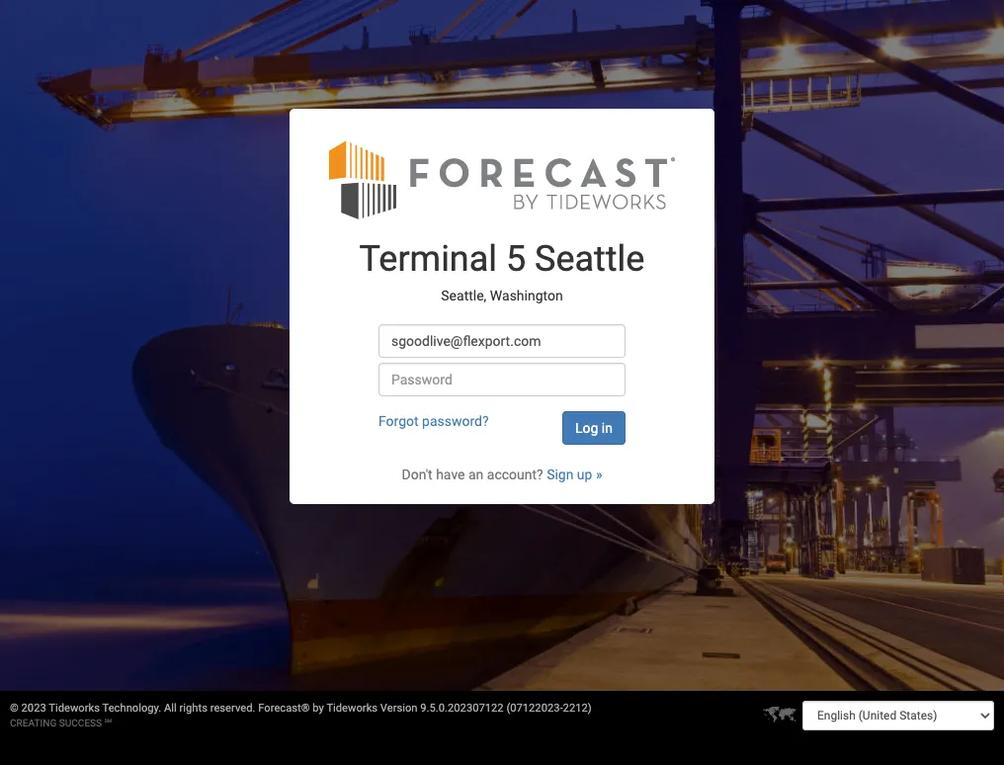 Task type: vqa. For each thing, say whether or not it's contained in the screenshot.
the inside WEEKEND GATE GUIDELINES Please be advised that beginning June 3, 2023 T5 will be open for a fee based weekend gate. This will not affect container free time. For instructions on participation please refer to the Weekend Gate Link .
no



Task type: describe. For each thing, give the bounding box(es) containing it.
seattle
[[535, 238, 645, 279]]

password?
[[422, 413, 489, 429]]

version
[[380, 702, 418, 715]]

all
[[164, 702, 177, 715]]

℠
[[104, 718, 112, 729]]

Password password field
[[379, 362, 626, 396]]

account?
[[487, 466, 543, 482]]

2 tideworks from the left
[[327, 702, 378, 715]]

don't have an account? sign up »
[[402, 466, 603, 482]]

2023
[[21, 702, 46, 715]]

sign up » link
[[547, 466, 603, 482]]

forgot password? log in
[[379, 413, 613, 436]]

forecast® by tideworks image
[[329, 138, 675, 220]]

2212)
[[563, 702, 592, 715]]

success
[[59, 718, 102, 729]]

»
[[596, 466, 603, 482]]

have
[[436, 466, 465, 482]]

log in button
[[562, 411, 626, 444]]

reserved.
[[210, 702, 256, 715]]

1 tideworks from the left
[[49, 702, 100, 715]]

in
[[602, 420, 613, 436]]



Task type: locate. For each thing, give the bounding box(es) containing it.
©
[[10, 702, 19, 715]]

tideworks
[[49, 702, 100, 715], [327, 702, 378, 715]]

creating
[[10, 718, 57, 729]]

an
[[469, 466, 484, 482]]

rights
[[179, 702, 208, 715]]

terminal 5 seattle seattle, washington
[[359, 238, 645, 304]]

5
[[506, 238, 526, 279]]

forgot password? link
[[379, 413, 489, 429]]

don't
[[402, 466, 433, 482]]

sign
[[547, 466, 574, 482]]

up
[[577, 466, 593, 482]]

forgot
[[379, 413, 419, 429]]

washington
[[490, 288, 563, 304]]

seattle,
[[441, 288, 487, 304]]

0 horizontal spatial tideworks
[[49, 702, 100, 715]]

technology.
[[102, 702, 161, 715]]

log
[[575, 420, 598, 436]]

© 2023 tideworks technology. all rights reserved. forecast® by tideworks version 9.5.0.202307122 (07122023-2212) creating success ℠
[[10, 702, 592, 729]]

(07122023-
[[507, 702, 563, 715]]

tideworks right the by
[[327, 702, 378, 715]]

forecast®
[[258, 702, 310, 715]]

terminal
[[359, 238, 497, 279]]

9.5.0.202307122
[[420, 702, 504, 715]]

1 horizontal spatial tideworks
[[327, 702, 378, 715]]

tideworks up success
[[49, 702, 100, 715]]

by
[[313, 702, 324, 715]]

Email or username text field
[[379, 324, 626, 357]]



